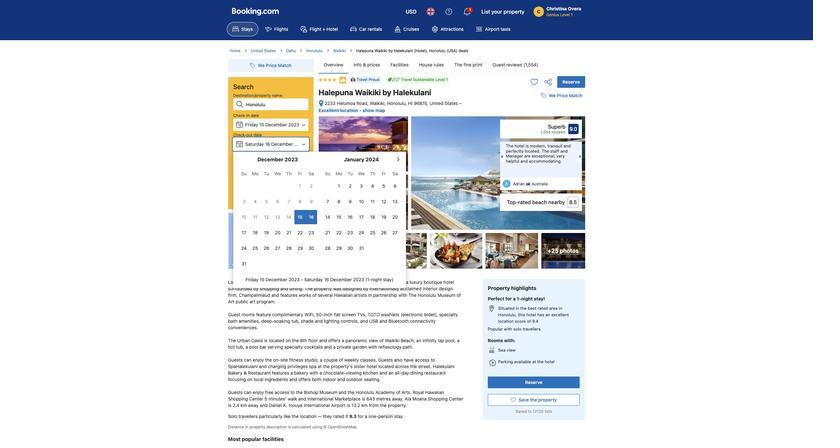 Task type: locate. For each thing, give the bounding box(es) containing it.
2 travel from the left
[[357, 77, 368, 82]]

2 su from the left
[[325, 171, 330, 177]]

18 inside checkbox
[[370, 215, 375, 220]]

studio,
[[304, 358, 319, 363]]

calculated
[[292, 425, 311, 430]]

6 inside option
[[394, 183, 396, 189]]

3 December 2023 checkbox
[[238, 195, 250, 209]]

scored 9 element
[[568, 124, 579, 134]]

- inside 2233 helumoa road, waikiki, honolulu, hi 96815, united states – excellent location - show map
[[359, 108, 361, 113]]

1 9 from the left
[[310, 199, 313, 204]]

+25
[[548, 248, 558, 255]]

fr for 2024
[[382, 171, 386, 177]]

have
[[404, 358, 414, 363]]

the up marketplace at left bottom
[[348, 390, 354, 396]]

2 horizontal spatial an
[[545, 313, 550, 318]]

1 can from the top
[[244, 358, 251, 363]]

30 for 30 january 2024 checkbox
[[347, 246, 353, 251]]

0 horizontal spatial view
[[369, 338, 378, 344]]

property's
[[331, 364, 353, 370]]

shopping up 2.4
[[228, 397, 248, 402]]

2023 up saturday 16 december 2023
[[288, 122, 299, 128]]

property inside dropdown button
[[538, 398, 557, 403]]

0 vertical spatial 3
[[360, 183, 363, 189]]

an right has
[[545, 313, 550, 318]]

31 January 2024 checkbox
[[356, 241, 367, 256]]

1 23 from the left
[[309, 230, 314, 236]]

29 right 28 december 2023 "option"
[[297, 246, 303, 251]]

halekulani inside located in the heart of waikiki, 2 minutes' walk to waikiki beach, halepuna waikiki is a luxury boutique hotel surrounded by shopping and dining. the property was designed by internationally acclaimed interior design firm, champalimaud and features works of several hawaiian artists in partnership with the honolulu museum of art public art program. guest rooms feature complimentary wifi, 50-inch flat screen tvs, toto washlets (electronic bidet), specialty bath amenities, deep-soaking tub, shade and lighting controls, and usb and bluetooth connectivity conveniences. the urban oasis is located on the 8th floor and offers a panoramic view of waikiki beach, an infinity lap pool, a hot tub, a pool bar serving specialty cocktails and a private garden with reflexology path. guests can enjoy the on-site fitness studio, a couple of weekly classes. guests also have access to spahalekulani and charging privileges spa at the property's sister hotel located across the street. halekulani bakery & restaurant features a bakery with a chocolate-viewing kitchen and an all-day dining restaurant focusing on local ingredients and offers both indoor and outdoor seating. guests can enjoy free access to the bishop museum and the honolulu academy of arts. royal hawaiian shopping center 5 minutes' walk and international marketplace is 643 metres away. ala moana shopping center is 2.4 km away and daniel k. inouye international airport is 13.2 km from the property.
[[433, 364, 455, 370]]

night left stay
[[237, 152, 246, 157]]

0 vertical spatial waikiki,
[[370, 101, 386, 106]]

0 vertical spatial 12
[[381, 199, 386, 204]]

enjoy up restaurant
[[253, 358, 264, 363]]

hotel up manager
[[515, 144, 524, 149]]

0 vertical spatial 1-
[[233, 152, 237, 157]]

18 inside checkbox
[[253, 230, 258, 236]]

+25 photos link
[[541, 233, 585, 269]]

8 inside option
[[338, 199, 340, 204]]

december up december 2023
[[271, 142, 293, 147]]

16
[[265, 142, 270, 147], [238, 143, 241, 147], [309, 215, 314, 220], [348, 215, 353, 220], [324, 277, 329, 283]]

8
[[299, 199, 302, 204], [338, 199, 340, 204]]

to
[[328, 280, 332, 285], [431, 358, 435, 363], [290, 390, 295, 396], [528, 410, 532, 415]]

enjoy left free
[[253, 390, 264, 396]]

0 vertical spatial date
[[251, 113, 259, 118]]

property
[[488, 286, 510, 292]]

5 January 2024 checkbox
[[378, 179, 389, 193]]

1 center from the left
[[249, 397, 263, 402]]

21 left the 22 january 2024 option at the left bottom
[[325, 230, 330, 236]]

artists
[[354, 293, 367, 298]]

25 left 26 option
[[252, 246, 258, 251]]

united right 96815,
[[430, 101, 443, 106]]

royal
[[413, 390, 424, 396]]

th for 2023
[[286, 171, 292, 177]]

a down property highlights
[[513, 296, 516, 302]]

17 December 2023 checkbox
[[238, 226, 250, 240]]

1 7 from the left
[[288, 199, 290, 204]]

december for saturday 16 december 2023
[[271, 142, 293, 147]]

13 for 13 checkbox
[[393, 199, 397, 204]]

1 22 from the left
[[297, 230, 303, 236]]

1 January 2024 checkbox
[[333, 179, 345, 193]]

13 inside 13 option
[[275, 215, 280, 220]]

0 vertical spatial for
[[505, 296, 512, 302]]

6 right 5 checkbox
[[394, 183, 396, 189]]

2 22 from the left
[[336, 230, 342, 236]]

1 check- from the top
[[233, 113, 246, 118]]

30 inside checkbox
[[347, 246, 353, 251]]

2 9 from the left
[[349, 199, 352, 204]]

save the property button
[[488, 395, 580, 407]]

0 horizontal spatial 1-
[[233, 152, 237, 157]]

viewing
[[346, 371, 362, 376]]

1 14 from the left
[[286, 215, 291, 220]]

0 horizontal spatial km
[[241, 403, 247, 409]]

31 for 31 january 2024 checkbox
[[359, 246, 364, 251]]

list your property link
[[478, 4, 528, 19]]

map inside 2233 helumoa road, waikiki, honolulu, hi 96815, united states – excellent location - show map
[[375, 108, 385, 113]]

31 down 24 "checkbox"
[[242, 261, 246, 267]]

specialty right bidet),
[[439, 312, 458, 318]]

airport inside located in the heart of waikiki, 2 minutes' walk to waikiki beach, halepuna waikiki is a luxury boutique hotel surrounded by shopping and dining. the property was designed by internationally acclaimed interior design firm, champalimaud and features works of several hawaiian artists in partnership with the honolulu museum of art public art program. guest rooms feature complimentary wifi, 50-inch flat screen tvs, toto washlets (electronic bidet), specialty bath amenities, deep-soaking tub, shade and lighting controls, and usb and bluetooth connectivity conveniences. the urban oasis is located on the 8th floor and offers a panoramic view of waikiki beach, an infinity lap pool, a hot tub, a pool bar serving specialty cocktails and a private garden with reflexology path. guests can enjoy the on-site fitness studio, a couple of weekly classes. guests also have access to spahalekulani and charging privileges spa at the property's sister hotel located across the street. halekulani bakery & restaurant features a bakery with a chocolate-viewing kitchen and an all-day dining restaurant focusing on local ingredients and offers both indoor and outdoor seating. guests can enjoy free access to the bishop museum and the honolulu academy of arts. royal hawaiian shopping center 5 minutes' walk and international marketplace is 643 metres away. ala moana shopping center is 2.4 km away and daniel k. inouye international airport is 13.2 km from the property.
[[331, 403, 346, 409]]

restaurant
[[424, 371, 446, 376]]

in inside search section
[[246, 113, 250, 118]]

international
[[307, 397, 334, 402], [304, 403, 330, 409]]

complimentary
[[272, 312, 303, 318]]

0 horizontal spatial 8
[[299, 199, 302, 204]]

13 January 2024 checkbox
[[389, 195, 401, 209]]

check- up check-out date
[[233, 113, 246, 118]]

shopping right moana in the right of the page
[[428, 397, 448, 402]]

guest reviews (1,554) link
[[487, 56, 544, 73]]

1 vertical spatial -
[[301, 277, 303, 283]]

28 inside option
[[325, 246, 331, 251]]

0 horizontal spatial price
[[266, 63, 277, 68]]

7 for 7 december 2023 checkbox
[[288, 199, 290, 204]]

29 right '28 january 2024' option
[[336, 246, 342, 251]]

1 mo from the left
[[252, 171, 259, 177]]

1 horizontal spatial tu
[[348, 171, 353, 177]]

(hotel),
[[414, 48, 428, 53]]

18 for 18 december 2023 checkbox
[[253, 230, 258, 236]]

halekulani up facilities
[[394, 48, 413, 53]]

excellent
[[551, 313, 569, 318]]

for right 9.3
[[358, 414, 364, 420]]

united right home
[[251, 48, 263, 53]]

sa up 2 option
[[309, 171, 314, 177]]

house rules link
[[414, 56, 449, 73]]

14 inside option
[[325, 215, 330, 220]]

21 inside option
[[325, 230, 330, 236]]

0 vertical spatial 17
[[359, 215, 364, 220]]

location up popular with solo travellers
[[498, 319, 514, 324]]

km right 2.4
[[241, 403, 247, 409]]

1 inside 'christina overa genius level 1'
[[571, 12, 573, 17]]

15 down check-in date on the top
[[238, 124, 241, 128]]

28 December 2023 checkbox
[[283, 241, 294, 256]]

1 vertical spatial airport
[[331, 403, 346, 409]]

1 horizontal spatial fr
[[382, 171, 386, 177]]

1 vertical spatial can
[[244, 390, 251, 396]]

travel
[[401, 77, 412, 82], [357, 77, 368, 82]]

minutes'
[[298, 280, 316, 285], [269, 397, 286, 402]]

0 horizontal spatial 26
[[264, 246, 269, 251]]

13 December 2023 checkbox
[[272, 210, 283, 225]]

28 inside "option"
[[286, 246, 292, 251]]

26 inside checkbox
[[381, 230, 387, 236]]

match for we price match dropdown button inside the search section
[[278, 63, 291, 68]]

15 cell
[[294, 209, 306, 225]]

27 inside 27 december 2023 checkbox
[[275, 246, 280, 251]]

guest reviews (1,554)
[[493, 62, 538, 68]]

0 horizontal spatial 6
[[276, 199, 279, 204]]

the left bishop
[[296, 390, 303, 396]]

1 vertical spatial location
[[498, 319, 514, 324]]

guests up spahalekulani
[[228, 358, 243, 363]]

facilities
[[390, 62, 409, 68]]

4 inside option
[[254, 199, 257, 204]]

1 vertical spatial 13
[[275, 215, 280, 220]]

december down saturday 16 december 2023
[[257, 157, 283, 163]]

11
[[371, 199, 375, 204], [253, 215, 257, 220]]

1-
[[233, 152, 237, 157], [517, 296, 521, 302]]

28 for 28 december 2023 "option"
[[286, 246, 292, 251]]

1 vertical spatial 31
[[242, 261, 246, 267]]

12 January 2024 checkbox
[[378, 195, 389, 209]]

helumoa
[[337, 101, 355, 106]]

1 21 from the left
[[287, 230, 291, 236]]

1 29 from the left
[[297, 246, 303, 251]]

honolulu link
[[306, 48, 323, 54]]

1 horizontal spatial access
[[415, 358, 430, 363]]

halepuna waikiki by halekulani (hotel), honolulu (usa) deals link
[[356, 48, 468, 53]]

a left one-
[[365, 414, 367, 420]]

1 horizontal spatial 1-
[[517, 296, 521, 302]]

29 for 29 january 2024 checkbox
[[336, 246, 342, 251]]

was
[[333, 286, 341, 292]]

1 horizontal spatial -
[[359, 108, 361, 113]]

tranquil
[[547, 144, 562, 149]]

saturday up works
[[304, 277, 323, 283]]

friday 15 december 2023
[[245, 122, 299, 128]]

2 30 from the left
[[347, 246, 353, 251]]

1 vertical spatial 10
[[242, 215, 246, 220]]

31 inside checkbox
[[359, 246, 364, 251]]

1 th from the left
[[286, 171, 292, 177]]

17 right the 16 january 2024 'checkbox'
[[359, 215, 364, 220]]

1 vertical spatial friday
[[246, 277, 258, 283]]

0 horizontal spatial 29
[[297, 246, 303, 251]]

travel left proud
[[357, 77, 368, 82]]

1 horizontal spatial on
[[270, 244, 275, 249]]

halekulani up restaurant
[[433, 364, 455, 370]]

solo travellers particularly like the location — they rated it 9.3 for a one-person stay.
[[228, 414, 404, 420]]

1 28 from the left
[[286, 246, 292, 251]]

20 January 2024 checkbox
[[389, 210, 401, 225]]

fine
[[464, 62, 471, 68]]

30 right 29 january 2024 checkbox
[[347, 246, 353, 251]]

2 23 from the left
[[347, 230, 353, 236]]

8.5 element
[[568, 197, 579, 208]]

a up acclaimed
[[406, 280, 408, 285]]

rated left beach
[[518, 200, 531, 205]]

25 left 26 january 2024 checkbox
[[370, 230, 375, 236]]

outdoor
[[346, 377, 363, 383]]

a left pool
[[246, 345, 248, 350]]

21 for '21' option
[[325, 230, 330, 236]]

site
[[280, 358, 288, 363]]

saturday
[[245, 142, 264, 147], [304, 277, 323, 283]]

16 right 15 option
[[348, 215, 353, 220]]

arts.
[[402, 390, 411, 396]]

0 horizontal spatial 10
[[242, 215, 246, 220]]

rentals
[[368, 26, 382, 32]]

and down the 50-
[[315, 319, 323, 324]]

flights
[[274, 26, 288, 32]]

7 December 2023 checkbox
[[283, 195, 294, 209]]

6 for 6 january 2024 option
[[394, 183, 396, 189]]

24 right 23 january 2024 checkbox
[[359, 230, 364, 236]]

2 grid from the left
[[322, 167, 401, 256]]

7 for 7 checkbox
[[326, 199, 329, 204]]

internationally
[[369, 286, 399, 292]]

halekulani for halepuna waikiki by halekulani
[[393, 88, 431, 97]]

mo up 1 january 2024 option
[[336, 171, 342, 177]]

0 horizontal spatial su
[[241, 171, 247, 177]]

29 inside "29 december 2023" option
[[297, 246, 303, 251]]

0 vertical spatial located
[[269, 338, 284, 344]]

11 December 2023 checkbox
[[250, 210, 261, 225]]

2 shopping from the left
[[428, 397, 448, 402]]

27
[[392, 230, 398, 236], [275, 246, 280, 251]]

23 December 2023 checkbox
[[306, 226, 317, 240]]

friday left the heart
[[246, 277, 258, 283]]

6 January 2024 checkbox
[[389, 179, 401, 193]]

27 inside 27 checkbox
[[392, 230, 398, 236]]

2 vertical spatial night
[[521, 296, 533, 302]]

match
[[278, 63, 291, 68], [569, 93, 582, 98]]

mo for january
[[336, 171, 342, 177]]

18 for 18 january 2024 checkbox
[[370, 215, 375, 220]]

we down united states link
[[258, 63, 265, 68]]

very
[[556, 154, 565, 159]]

1 horizontal spatial museum
[[438, 293, 455, 298]]

1 vertical spatial 19
[[264, 230, 269, 236]]

cruises link
[[389, 22, 425, 36]]

international down bishop
[[307, 397, 334, 402]]

26 for 26 option
[[264, 246, 269, 251]]

1 horizontal spatial th
[[370, 171, 375, 177]]

view inside located in the heart of waikiki, 2 minutes' walk to waikiki beach, halepuna waikiki is a luxury boutique hotel surrounded by shopping and dining. the property was designed by internationally acclaimed interior design firm, champalimaud and features works of several hawaiian artists in partnership with the honolulu museum of art public art program. guest rooms feature complimentary wifi, 50-inch flat screen tvs, toto washlets (electronic bidet), specialty bath amenities, deep-soaking tub, shade and lighting controls, and usb and bluetooth connectivity conveniences. the urban oasis is located on the 8th floor and offers a panoramic view of waikiki beach, an infinity lap pool, a hot tub, a pool bar serving specialty cocktails and a private garden with reflexology path. guests can enjoy the on-site fitness studio, a couple of weekly classes. guests also have access to spahalekulani and charging privileges spa at the property's sister hotel located across the street. halekulani bakery & restaurant features a bakery with a chocolate-viewing kitchen and an all-day dining restaurant focusing on local ingredients and offers both indoor and outdoor seating. guests can enjoy free access to the bishop museum and the honolulu academy of arts. royal hawaiian shopping center 5 minutes' walk and international marketplace is 643 metres away. ala moana shopping center is 2.4 km away and daniel k. inouye international airport is 13.2 km from the property.
[[369, 338, 378, 344]]

2 for december 2023
[[310, 183, 313, 189]]

25 for 25 january 2024 option
[[370, 230, 375, 236]]

1 fr from the left
[[298, 171, 302, 177]]

walk up inouye
[[288, 397, 297, 402]]

0 horizontal spatial 7
[[288, 199, 290, 204]]

bakery
[[228, 371, 242, 376]]

the inside situated in the best rated area in honolulu, this hotel has an excellent location score of 9.4
[[520, 306, 527, 311]]

international up solo travellers particularly like the location — they rated it 9.3 for a one-person stay.
[[304, 403, 330, 409]]

2 14 from the left
[[325, 215, 330, 220]]

waikiki, inside 2233 helumoa road, waikiki, honolulu, hi 96815, united states – excellent location - show map
[[370, 101, 386, 106]]

infinity
[[423, 338, 437, 344]]

18 right 17 option
[[370, 215, 375, 220]]

& inside located in the heart of waikiki, 2 minutes' walk to waikiki beach, halepuna waikiki is a luxury boutique hotel surrounded by shopping and dining. the property was designed by internationally acclaimed interior design firm, champalimaud and features works of several hawaiian artists in partnership with the honolulu museum of art public art program. guest rooms feature complimentary wifi, 50-inch flat screen tvs, toto washlets (electronic bidet), specialty bath amenities, deep-soaking tub, shade and lighting controls, and usb and bluetooth connectivity conveniences. the urban oasis is located on the 8th floor and offers a panoramic view of waikiki beach, an infinity lap pool, a hot tub, a pool bar serving specialty cocktails and a private garden with reflexology path. guests can enjoy the on-site fitness studio, a couple of weekly classes. guests also have access to spahalekulani and charging privileges spa at the property's sister hotel located across the street. halekulani bakery & restaurant features a bakery with a chocolate-viewing kitchen and an all-day dining restaurant focusing on local ingredients and offers both indoor and outdoor seating. guests can enjoy free access to the bishop museum and the honolulu academy of arts. royal hawaiian shopping center 5 minutes' walk and international marketplace is 643 metres away. ala moana shopping center is 2.4 km away and daniel k. inouye international airport is 13.2 km from the property.
[[244, 371, 247, 376]]

1 horizontal spatial specialty
[[439, 312, 458, 318]]

7 right 6 december 2023 checkbox
[[288, 199, 290, 204]]

22 December 2023 checkbox
[[294, 226, 306, 240]]

13 inside 13 checkbox
[[393, 199, 397, 204]]

9 right 8 option
[[310, 199, 313, 204]]

1 horizontal spatial level
[[560, 12, 570, 17]]

1 8 from the left
[[299, 199, 302, 204]]

1 travel from the left
[[401, 77, 412, 82]]

22 for 22 checkbox
[[297, 230, 303, 236]]

location inside situated in the best rated area in honolulu, this hotel has an excellent location score of 9.4
[[498, 319, 514, 324]]

december up was
[[330, 277, 352, 283]]

1 km from the left
[[241, 403, 247, 409]]

list
[[481, 9, 490, 15]]

0 horizontal spatial 27
[[275, 246, 280, 251]]

5 inside option
[[265, 199, 268, 204]]

waikiki up internationally on the left of the page
[[385, 280, 400, 285]]

1 horizontal spatial view
[[507, 348, 516, 353]]

0 horizontal spatial &
[[244, 371, 247, 376]]

13 for 13 option
[[275, 215, 280, 220]]

21 for 21 december 2023 'option'
[[287, 230, 291, 236]]

located up serving
[[269, 338, 284, 344]]

26 inside option
[[264, 246, 269, 251]]

2 tu from the left
[[348, 171, 353, 177]]

0 vertical spatial reserve button
[[557, 76, 585, 88]]

1 grid from the left
[[238, 167, 317, 271]]

2 fr from the left
[[382, 171, 386, 177]]

0 vertical spatial features
[[280, 293, 298, 298]]

in for distance in property description is calculated using © openstreetmap
[[245, 425, 248, 430]]

2 29 from the left
[[336, 246, 342, 251]]

0 vertical spatial united
[[251, 48, 263, 53]]

0 vertical spatial 25
[[370, 230, 375, 236]]

and right helpful
[[520, 159, 528, 164]]

17 left 18 december 2023 checkbox
[[242, 230, 246, 236]]

free
[[265, 390, 273, 396]]

1 sa from the left
[[309, 171, 314, 177]]

30 for 30 december 2023 option
[[309, 246, 314, 251]]

6 inside checkbox
[[276, 199, 279, 204]]

1 horizontal spatial saturday
[[304, 277, 323, 283]]

1 vertical spatial minutes'
[[269, 397, 286, 402]]

public
[[236, 299, 248, 305]]

11 January 2024 checkbox
[[367, 195, 378, 209]]

28 for '28 january 2024' option
[[325, 246, 331, 251]]

reviews left (1,554)
[[506, 62, 522, 68]]

15 January 2024 checkbox
[[333, 210, 345, 225]]

cruises
[[403, 26, 419, 32]]

honolulu up rules
[[429, 48, 445, 53]]

16 January 2024 checkbox
[[345, 210, 356, 225]]

1 horizontal spatial 21
[[325, 230, 330, 236]]

8 December 2023 checkbox
[[294, 195, 306, 209]]

31 inside option
[[242, 261, 246, 267]]

0 vertical spatial rated
[[518, 200, 531, 205]]

located
[[228, 280, 245, 285]]

5 inside checkbox
[[382, 183, 385, 189]]

rooms with:
[[488, 338, 515, 344]]

17 for 17 option
[[359, 215, 364, 220]]

minutes' up daniel
[[269, 397, 286, 402]]

15 December 2023 checkbox
[[294, 210, 306, 225]]

27 January 2024 checkbox
[[389, 226, 401, 240]]

garden
[[352, 345, 367, 350]]

1- down highlights
[[517, 296, 521, 302]]

property for distance in property description is calculated using © openstreetmap
[[249, 425, 265, 430]]

8 January 2024 checkbox
[[333, 195, 345, 209]]

united inside 2233 helumoa road, waikiki, honolulu, hi 96815, united states – excellent location - show map
[[430, 101, 443, 106]]

0 horizontal spatial reviews
[[506, 62, 522, 68]]

on inside search section
[[270, 244, 275, 249]]

guest right print
[[493, 62, 505, 68]]

australia
[[532, 182, 548, 187]]

1 horizontal spatial 31
[[359, 246, 364, 251]]

4 December 2023 checkbox
[[250, 195, 261, 209]]

and down bakery
[[289, 377, 297, 383]]

grid
[[238, 167, 317, 271], [322, 167, 401, 256]]

0 horizontal spatial 19
[[264, 230, 269, 236]]

4
[[371, 183, 374, 189], [254, 199, 257, 204]]

property right your
[[504, 9, 524, 15]]

1 horizontal spatial 25
[[370, 230, 375, 236]]

proud
[[369, 77, 379, 82]]

14
[[286, 215, 291, 220], [325, 215, 330, 220]]

0 horizontal spatial center
[[249, 397, 263, 402]]

11 inside option
[[371, 199, 375, 204]]

parking
[[498, 360, 513, 365]]

overview
[[324, 62, 343, 68]]

29 inside 29 january 2024 checkbox
[[336, 246, 342, 251]]

person
[[378, 414, 393, 420]]

adrian
[[513, 182, 525, 187]]

saturday down out at the top left
[[245, 142, 264, 147]]

22 inside option
[[336, 230, 342, 236]]

2 7 from the left
[[326, 199, 329, 204]]

4 inside checkbox
[[371, 183, 374, 189]]

5
[[382, 183, 385, 189], [265, 199, 268, 204], [265, 397, 267, 402]]

overa
[[568, 6, 581, 11]]

to up street.
[[431, 358, 435, 363]]

& right info
[[363, 62, 366, 68]]

hotel up kitchen
[[367, 364, 377, 370]]

1 horizontal spatial shopping
[[428, 397, 448, 402]]

26 December 2023 checkbox
[[261, 241, 272, 256]]

1 vertical spatial museum
[[319, 390, 337, 396]]

0 vertical spatial 31
[[359, 246, 364, 251]]

0 vertical spatial halepuna
[[356, 48, 373, 53]]

2023 for friday 15 december 2023
[[288, 122, 299, 128]]

1 vertical spatial match
[[569, 93, 582, 98]]

1 horizontal spatial night
[[371, 277, 382, 283]]

19 inside option
[[264, 230, 269, 236]]

10 January 2024 checkbox
[[356, 195, 367, 209]]

can up spahalekulani
[[244, 358, 251, 363]]

1 horizontal spatial rated
[[518, 200, 531, 205]]

22 inside checkbox
[[297, 230, 303, 236]]

shade
[[301, 319, 314, 324]]

15 inside option
[[337, 215, 341, 220]]

14 right 13 option
[[286, 215, 291, 220]]

12120
[[533, 410, 544, 415]]

2 inside option
[[310, 183, 313, 189]]

specialty down the 8th
[[284, 345, 303, 350]]

1 horizontal spatial 11
[[371, 199, 375, 204]]

at right available
[[532, 360, 536, 365]]

25 inside option
[[370, 230, 375, 236]]

0 horizontal spatial 3
[[243, 199, 245, 204]]

fr up 5 checkbox
[[382, 171, 386, 177]]

0 vertical spatial specialty
[[439, 312, 458, 318]]

states inside united states link
[[264, 48, 276, 53]]

21 inside 'option'
[[287, 230, 291, 236]]

0 vertical spatial price
[[266, 63, 277, 68]]

16 up december 2023
[[265, 142, 270, 147]]

property for save the property
[[538, 398, 557, 403]]

0 vertical spatial we price match button
[[247, 60, 294, 71]]

1 vertical spatial 6
[[276, 199, 279, 204]]

rated inside situated in the best rated area in honolulu, this hotel has an excellent location score of 9.4
[[538, 306, 548, 311]]

8 inside option
[[299, 199, 302, 204]]

3 for '3' checkbox
[[360, 183, 363, 189]]

in for check-in date
[[246, 113, 250, 118]]

12 right 11 option
[[381, 199, 386, 204]]

1 horizontal spatial united
[[430, 101, 443, 106]]

1 enjoy from the top
[[253, 358, 264, 363]]

1 vertical spatial waikiki,
[[277, 280, 293, 285]]

guests
[[228, 358, 243, 363], [378, 358, 393, 363], [228, 390, 243, 396]]

is left 643
[[362, 397, 365, 402]]

christina overa genius level 1
[[546, 6, 581, 17]]

acclaimed
[[400, 286, 422, 292]]

view right panoramic on the bottom of page
[[369, 338, 378, 344]]

states left –
[[445, 101, 458, 106]]

sea view
[[498, 348, 516, 353]]

friday up out at the top left
[[245, 122, 258, 128]]

0 horizontal spatial map
[[276, 244, 285, 249]]

19 inside checkbox
[[381, 215, 386, 220]]

match inside search section
[[278, 63, 291, 68]]

th for 2024
[[370, 171, 375, 177]]

december up saturday 16 december 2023
[[265, 122, 287, 128]]

academy
[[376, 390, 395, 396]]

23 right the 22 january 2024 option at the left bottom
[[347, 230, 353, 236]]

11 for 11 "option"
[[253, 215, 257, 220]]

2 28 from the left
[[325, 246, 331, 251]]

1 horizontal spatial states
[[445, 101, 458, 106]]

0 horizontal spatial access
[[275, 390, 289, 396]]

1 horizontal spatial 26
[[381, 230, 387, 236]]

2 21 from the left
[[325, 230, 330, 236]]

1 su from the left
[[241, 171, 247, 177]]

stay
[[247, 152, 255, 157]]

superb 1,554 reviews
[[540, 124, 566, 135]]

street.
[[418, 364, 432, 370]]

check- for in
[[233, 113, 246, 118]]

5 for the 5 december 2023 option
[[265, 199, 268, 204]]

honolulu, inside situated in the best rated area in honolulu, this hotel has an excellent location score of 9.4
[[498, 313, 517, 318]]

reserve
[[563, 79, 580, 85], [525, 380, 542, 386]]

2 inside option
[[349, 183, 352, 189]]

11 left 12 option
[[253, 215, 257, 220]]

property for list your property
[[504, 9, 524, 15]]

29 January 2024 checkbox
[[333, 241, 345, 256]]

0 vertical spatial saturday
[[245, 142, 264, 147]]

k.
[[283, 403, 287, 409]]

waikiki, inside located in the heart of waikiki, 2 minutes' walk to waikiki beach, halepuna waikiki is a luxury boutique hotel surrounded by shopping and dining. the property was designed by internationally acclaimed interior design firm, champalimaud and features works of several hawaiian artists in partnership with the honolulu museum of art public art program. guest rooms feature complimentary wifi, 50-inch flat screen tvs, toto washlets (electronic bidet), specialty bath amenities, deep-soaking tub, shade and lighting controls, and usb and bluetooth connectivity conveniences. the urban oasis is located on the 8th floor and offers a panoramic view of waikiki beach, an infinity lap pool, a hot tub, a pool bar serving specialty cocktails and a private garden with reflexology path. guests can enjoy the on-site fitness studio, a couple of weekly classes. guests also have access to spahalekulani and charging privileges spa at the property's sister hotel located across the street. halekulani bakery & restaurant features a bakery with a chocolate-viewing kitchen and an all-day dining restaurant focusing on local ingredients and offers both indoor and outdoor seating. guests can enjoy free access to the bishop museum and the honolulu academy of arts. royal hawaiian shopping center 5 minutes' walk and international marketplace is 643 metres away. ala moana shopping center is 2.4 km away and daniel k. inouye international airport is 13.2 km from the property.
[[277, 280, 293, 285]]

19 January 2024 checkbox
[[378, 210, 389, 225]]

0 horizontal spatial 28
[[286, 246, 292, 251]]

we price match inside search section
[[258, 63, 291, 68]]

friday for friday 15 december 2023 - saturday 16 december 2023 (1-night stay)
[[246, 277, 258, 283]]

0 horizontal spatial reserve
[[525, 380, 542, 386]]

0 horizontal spatial travel
[[357, 77, 368, 82]]

25 January 2024 checkbox
[[367, 226, 378, 240]]

th
[[286, 171, 292, 177], [370, 171, 375, 177]]

location
[[340, 108, 358, 113], [498, 319, 514, 324], [300, 414, 316, 420]]

0 horizontal spatial honolulu,
[[387, 101, 407, 106]]

19 for 19 december 2023 option
[[264, 230, 269, 236]]

30 inside option
[[309, 246, 314, 251]]

2 January 2024 checkbox
[[345, 179, 356, 193]]

25 inside option
[[252, 246, 258, 251]]

tub,
[[291, 319, 300, 324], [236, 345, 244, 350]]

friday for friday 15 december 2023
[[245, 122, 258, 128]]

2 km from the left
[[361, 403, 368, 409]]

0 horizontal spatial th
[[286, 171, 292, 177]]

in for located in the heart of waikiki, 2 minutes' walk to waikiki beach, halepuna waikiki is a luxury boutique hotel surrounded by shopping and dining. the property was designed by internationally acclaimed interior design firm, champalimaud and features works of several hawaiian artists in partnership with the honolulu museum of art public art program. guest rooms feature complimentary wifi, 50-inch flat screen tvs, toto washlets (electronic bidet), specialty bath amenities, deep-soaking tub, shade and lighting controls, and usb and bluetooth connectivity conveniences. the urban oasis is located on the 8th floor and offers a panoramic view of waikiki beach, an infinity lap pool, a hot tub, a pool bar serving specialty cocktails and a private garden with reflexology path. guests can enjoy the on-site fitness studio, a couple of weekly classes. guests also have access to spahalekulani and charging privileges spa at the property's sister hotel located across the street. halekulani bakery & restaurant features a bakery with a chocolate-viewing kitchen and an all-day dining restaurant focusing on local ingredients and offers both indoor and outdoor seating. guests can enjoy free access to the bishop museum and the honolulu academy of arts. royal hawaiian shopping center 5 minutes' walk and international marketplace is 643 metres away. ala moana shopping center is 2.4 km away and daniel k. inouye international airport is 13.2 km from the property.
[[246, 280, 250, 285]]

14 for 14 january 2024 option
[[325, 215, 330, 220]]

1 vertical spatial date
[[254, 133, 262, 138]]

2 check- from the top
[[233, 133, 246, 138]]

25
[[370, 230, 375, 236], [252, 246, 258, 251]]

halekulani for halepuna waikiki by halekulani (hotel), honolulu (usa) deals
[[394, 48, 413, 53]]

0 vertical spatial 24
[[359, 230, 364, 236]]

view
[[369, 338, 378, 344], [507, 348, 516, 353]]

click to open map view image
[[319, 100, 323, 107]]

honolulu up 643
[[356, 390, 374, 396]]

1 30 from the left
[[309, 246, 314, 251]]

1 horizontal spatial sa
[[392, 171, 398, 177]]

2 mo from the left
[[336, 171, 342, 177]]

30 December 2023 checkbox
[[306, 241, 317, 256]]

17 for 17 option at left
[[242, 230, 246, 236]]

1 vertical spatial 25
[[252, 246, 258, 251]]

solo
[[228, 414, 237, 420]]

available
[[514, 360, 531, 365]]

0 vertical spatial match
[[278, 63, 291, 68]]

1 tu from the left
[[264, 171, 269, 177]]

like
[[284, 414, 291, 420]]

11 inside "option"
[[253, 215, 257, 220]]

6 right the 5 december 2023 option
[[276, 199, 279, 204]]

cocktails
[[304, 345, 323, 350]]

2 8 from the left
[[338, 199, 340, 204]]

a left couple
[[320, 358, 322, 363]]

the down couple
[[323, 364, 330, 370]]

0 horizontal spatial waikiki,
[[277, 280, 293, 285]]

reviews
[[506, 62, 522, 68], [552, 130, 566, 135]]

2 th from the left
[[370, 171, 375, 177]]

travellers down away
[[238, 414, 258, 420]]

beach, up path.
[[401, 338, 415, 344]]

1 vertical spatial level
[[435, 77, 445, 82]]

2 sa from the left
[[392, 171, 398, 177]]

14 inside 'checkbox'
[[286, 215, 291, 220]]

0 vertical spatial we price match
[[258, 63, 291, 68]]

search
[[233, 83, 254, 91]]



Task type: vqa. For each thing, say whether or not it's contained in the screenshot.
Select your dates
no



Task type: describe. For each thing, give the bounding box(es) containing it.
parking available at the hotel
[[498, 360, 555, 365]]

19 for the 19 january 2024 checkbox
[[381, 215, 386, 220]]

Where are you going? field
[[244, 99, 308, 110]]

the left the 8th
[[292, 338, 299, 344]]

1 vertical spatial travellers
[[238, 414, 258, 420]]

distance in property description is calculated using © openstreetmap
[[228, 425, 357, 430]]

17 January 2024 checkbox
[[356, 210, 367, 225]]

car rentals
[[359, 26, 382, 32]]

map inside search section
[[276, 244, 285, 249]]

24 for 24 january 2024 "checkbox"
[[359, 230, 364, 236]]

4 January 2024 checkbox
[[367, 179, 378, 193]]

home
[[230, 48, 240, 53]]

attractions
[[441, 26, 464, 32]]

in up excellent
[[559, 306, 562, 311]]

we price match button inside search section
[[247, 60, 294, 71]]

1 vertical spatial for
[[358, 414, 364, 420]]

car
[[359, 26, 367, 32]]

is inside the hotel is modern, tranquil and perfectly located. the staff and manager are exceptional, very helpful and accommodating.
[[526, 144, 529, 149]]

14 January 2024 checkbox
[[322, 210, 333, 225]]

the left the heart
[[251, 280, 258, 285]]

the up 'dining' on the right bottom of the page
[[410, 364, 417, 370]]

valign  initial image
[[339, 76, 346, 84]]

2023 for friday 15 december 2023 - saturday 16 december 2023 (1-night stay)
[[289, 277, 300, 283]]

one-
[[369, 414, 378, 420]]

0 vertical spatial travellers
[[523, 327, 541, 332]]

search section
[[225, 54, 406, 289]]

0 horizontal spatial minutes'
[[269, 397, 286, 402]]

22 for the 22 january 2024 option at the left bottom
[[336, 230, 342, 236]]

0 vertical spatial international
[[307, 397, 334, 402]]

manager
[[506, 154, 523, 159]]

1 vertical spatial tub,
[[236, 345, 244, 350]]

is down marketplace at left bottom
[[347, 403, 350, 409]]

by up champalimaud
[[253, 286, 258, 292]]

0 vertical spatial reviews
[[506, 62, 522, 68]]

grid for december
[[238, 167, 317, 271]]

1 vertical spatial reserve button
[[488, 377, 580, 389]]

2 for january 2024
[[349, 183, 352, 189]]

united states
[[251, 48, 276, 53]]

9 December 2023 checkbox
[[306, 195, 317, 209]]

- inside search section
[[301, 277, 303, 283]]

sa for 2023
[[309, 171, 314, 177]]

your
[[491, 9, 502, 15]]

halepuna for halepuna waikiki by halekulani
[[319, 88, 353, 97]]

heart
[[259, 280, 270, 285]]

and down shopping
[[271, 293, 279, 298]]

the left staff
[[542, 149, 549, 154]]

in for situated in the best rated area in honolulu, this hotel has an excellent location score of 9.4
[[516, 306, 519, 311]]

and up restaurant
[[259, 364, 267, 370]]

1- inside search section
[[233, 152, 237, 157]]

luxury
[[410, 280, 422, 285]]

travel for travel proud
[[357, 77, 368, 82]]

8th
[[300, 338, 307, 344]]

2 vertical spatial on
[[247, 377, 252, 383]]

1 vertical spatial saturday
[[304, 277, 323, 283]]

in right artists
[[368, 293, 372, 298]]

usb
[[369, 319, 378, 324]]

0 vertical spatial &
[[363, 62, 366, 68]]

popular
[[488, 327, 503, 332]]

local
[[254, 377, 263, 383]]

12 December 2023 checkbox
[[261, 210, 272, 225]]

26 January 2024 checkbox
[[378, 226, 389, 240]]

by up 2233 helumoa road, waikiki, honolulu, hi 96815, united states – excellent location - show map
[[382, 88, 391, 97]]

28 January 2024 checkbox
[[322, 241, 333, 256]]

honolulu down interior
[[418, 293, 436, 298]]

sa for 2024
[[392, 171, 398, 177]]

16 up 1-night stay at the top of the page
[[238, 143, 241, 147]]

1 horizontal spatial reserve
[[563, 79, 580, 85]]

2023 down saturday 16 december 2023
[[285, 157, 298, 163]]

and right staff
[[560, 149, 568, 154]]

with left the solo
[[504, 327, 512, 332]]

0 vertical spatial airport
[[485, 26, 500, 32]]

it
[[345, 414, 348, 420]]

16 December 2023 checkbox
[[306, 210, 317, 225]]

0 horizontal spatial specialty
[[284, 345, 303, 350]]

house
[[419, 62, 432, 68]]

beach
[[532, 200, 547, 205]]

info & prices
[[354, 62, 380, 68]]

a left "private"
[[333, 345, 336, 350]]

with right garden
[[368, 345, 377, 350]]

—
[[318, 414, 322, 420]]

0 horizontal spatial location
[[300, 414, 316, 420]]

29 for "29 december 2023" option on the bottom left of page
[[297, 246, 303, 251]]

1 vertical spatial we price match
[[549, 93, 582, 98]]

3 January 2024 checkbox
[[356, 179, 367, 193]]

the right available
[[537, 360, 544, 365]]

1 horizontal spatial an
[[416, 338, 421, 344]]

partnership
[[373, 293, 397, 298]]

washlets
[[381, 312, 399, 318]]

interior
[[423, 286, 438, 292]]

hi
[[408, 101, 413, 106]]

travel for travel sustainable level 1
[[401, 77, 412, 82]]

0 horizontal spatial night
[[237, 152, 246, 157]]

1 horizontal spatial for
[[505, 296, 512, 302]]

bath
[[228, 319, 237, 324]]

road,
[[357, 101, 369, 106]]

helpful
[[506, 159, 519, 164]]

8 for 8 option
[[299, 199, 302, 204]]

photos
[[560, 248, 579, 255]]

are
[[524, 154, 531, 159]]

14 for the 14 'checkbox'
[[286, 215, 291, 220]]

1 horizontal spatial offers
[[328, 338, 340, 344]]

description
[[266, 425, 287, 430]]

a up both
[[319, 371, 322, 376]]

the down 'metres'
[[380, 403, 387, 409]]

states inside 2233 helumoa road, waikiki, honolulu, hi 96815, united states – excellent location - show map
[[445, 101, 458, 106]]

0 vertical spatial hawaiian
[[334, 293, 353, 298]]

15 up check-out date
[[259, 122, 264, 128]]

1 vertical spatial 1-
[[517, 296, 521, 302]]

the left "on-"
[[265, 358, 272, 363]]

tu for january
[[348, 171, 353, 177]]

january 2024
[[344, 157, 379, 163]]

15 inside 'checkbox'
[[298, 215, 303, 220]]

0 horizontal spatial museum
[[319, 390, 337, 396]]

pool,
[[445, 338, 456, 344]]

also
[[394, 358, 403, 363]]

oasis
[[251, 338, 263, 344]]

2023 left (1-
[[353, 277, 364, 283]]

travel sustainable level 1
[[401, 77, 448, 82]]

10 for "10" option
[[242, 215, 246, 220]]

18 January 2024 checkbox
[[367, 210, 378, 225]]

1 button
[[459, 4, 475, 19]]

5 for 5 checkbox
[[382, 183, 385, 189]]

solo
[[513, 327, 522, 332]]

9 for 9 option
[[349, 199, 352, 204]]

and up inouye
[[298, 397, 306, 402]]

23 for 23 checkbox
[[309, 230, 314, 236]]

ingredients
[[265, 377, 288, 383]]

c
[[537, 9, 540, 14]]

show
[[257, 244, 268, 249]]

2 enjoy from the top
[[253, 390, 264, 396]]

24 for 24 "checkbox"
[[241, 246, 247, 251]]

price inside search section
[[266, 63, 277, 68]]

design
[[439, 286, 453, 292]]

21 December 2023 checkbox
[[283, 226, 294, 240]]

16 inside 'checkbox'
[[348, 215, 353, 220]]

10 for the 10 option
[[359, 199, 364, 204]]

tvs,
[[357, 312, 366, 318]]

18 December 2023 checkbox
[[250, 226, 261, 240]]

the up hot
[[228, 338, 236, 344]]

30 January 2024 checkbox
[[345, 241, 356, 256]]

a right pool,
[[457, 338, 459, 344]]

1 vertical spatial located
[[378, 364, 394, 370]]

a up "private"
[[342, 338, 344, 344]]

1 December 2023 checkbox
[[294, 179, 306, 193]]

the up manager
[[506, 144, 513, 149]]

9.0
[[570, 126, 577, 132]]

9 for 9 december 2023 option
[[310, 199, 313, 204]]

weekly
[[344, 358, 359, 363]]

10 December 2023 checkbox
[[238, 210, 250, 225]]

and right kitchen
[[379, 371, 387, 376]]

of inside situated in the best rated area in honolulu, this hotel has an excellent location score of 9.4
[[527, 319, 531, 324]]

0 horizontal spatial level
[[435, 77, 445, 82]]

0 horizontal spatial 20
[[275, 230, 280, 236]]

and down washlets
[[379, 319, 387, 324]]

at inside located in the heart of waikiki, 2 minutes' walk to waikiki beach, halepuna waikiki is a luxury boutique hotel surrounded by shopping and dining. the property was designed by internationally acclaimed interior design firm, champalimaud and features works of several hawaiian artists in partnership with the honolulu museum of art public art program. guest rooms feature complimentary wifi, 50-inch flat screen tvs, toto washlets (electronic bidet), specialty bath amenities, deep-soaking tub, shade and lighting controls, and usb and bluetooth connectivity conveniences. the urban oasis is located on the 8th floor and offers a panoramic view of waikiki beach, an infinity lap pool, a hot tub, a pool bar serving specialty cocktails and a private garden with reflexology path. guests can enjoy the on-site fitness studio, a couple of weekly classes. guests also have access to spahalekulani and charging privileges spa at the property's sister hotel located across the street. halekulani bakery & restaurant features a bakery with a chocolate-viewing kitchen and an all-day dining restaurant focusing on local ingredients and offers both indoor and outdoor seating. guests can enjoy free access to the bishop museum and the honolulu academy of arts. royal hawaiian shopping center 5 minutes' walk and international marketplace is 643 metres away. ala moana shopping center is 2.4 km away and daniel k. inouye international airport is 13.2 km from the property.
[[318, 364, 322, 370]]

16 cell
[[306, 209, 317, 225]]

1 horizontal spatial price
[[557, 93, 568, 98]]

0 vertical spatial beach,
[[349, 280, 363, 285]]

guests left also
[[378, 358, 393, 363]]

1 vertical spatial access
[[275, 390, 289, 396]]

1 vertical spatial we price match button
[[539, 90, 585, 102]]

screen
[[342, 312, 356, 318]]

top-rated beach nearby element
[[503, 199, 565, 206]]

next image
[[579, 155, 583, 159]]

and down chocolate-
[[337, 377, 345, 383]]

surrounded
[[228, 286, 252, 292]]

located in the heart of waikiki, 2 minutes' walk to waikiki beach, halepuna waikiki is a luxury boutique hotel surrounded by shopping and dining. the property was designed by internationally acclaimed interior design firm, champalimaud and features works of several hawaiian artists in partnership with the honolulu museum of art public art program. guest rooms feature complimentary wifi, 50-inch flat screen tvs, toto washlets (electronic bidet), specialty bath amenities, deep-soaking tub, shade and lighting controls, and usb and bluetooth connectivity conveniences. the urban oasis is located on the 8th floor and offers a panoramic view of waikiki beach, an infinity lap pool, a hot tub, a pool bar serving specialty cocktails and a private garden with reflexology path. guests can enjoy the on-site fitness studio, a couple of weekly classes. guests also have access to spahalekulani and charging privileges spa at the property's sister hotel located across the street. halekulani bakery & restaurant features a bakery with a chocolate-viewing kitchen and an all-day dining restaurant focusing on local ingredients and offers both indoor and outdoor seating. guests can enjoy free access to the bishop museum and the honolulu academy of arts. royal hawaiian shopping center 5 minutes' walk and international marketplace is 643 metres away. ala moana shopping center is 2.4 km away and daniel k. inouye international airport is 13.2 km from the property.
[[228, 280, 464, 409]]

15 up shopping
[[260, 277, 264, 283]]

7 January 2024 checkbox
[[322, 195, 333, 209]]

we up superb
[[549, 93, 556, 98]]

16 up several on the left of the page
[[324, 277, 329, 283]]

across
[[395, 364, 409, 370]]

the up works
[[305, 286, 313, 292]]

on-
[[273, 358, 280, 363]]

level inside 'christina overa genius level 1'
[[560, 12, 570, 17]]

the left fine
[[454, 62, 462, 68]]

21 January 2024 checkbox
[[322, 226, 333, 240]]

0 horizontal spatial united
[[251, 48, 263, 53]]

2 center from the left
[[449, 397, 463, 402]]

we up '3' checkbox
[[358, 171, 365, 177]]

1 horizontal spatial minutes'
[[298, 280, 316, 285]]

fr for 2023
[[298, 171, 302, 177]]

they
[[323, 414, 332, 420]]

1 horizontal spatial 12
[[381, 199, 386, 204]]

the fine print link
[[449, 56, 487, 73]]

and down tvs,
[[360, 319, 368, 324]]

0 horizontal spatial rated
[[333, 414, 344, 420]]

reviews inside superb 1,554 reviews
[[552, 130, 566, 135]]

27 for 27 checkbox
[[392, 230, 398, 236]]

halepuna inside located in the heart of waikiki, 2 minutes' walk to waikiki beach, halepuna waikiki is a luxury boutique hotel surrounded by shopping and dining. the property was designed by internationally acclaimed interior design firm, champalimaud and features works of several hawaiian artists in partnership with the honolulu museum of art public art program. guest rooms feature complimentary wifi, 50-inch flat screen tvs, toto washlets (electronic bidet), specialty bath amenities, deep-soaking tub, shade and lighting controls, and usb and bluetooth connectivity conveniences. the urban oasis is located on the 8th floor and offers a panoramic view of waikiki beach, an infinity lap pool, a hot tub, a pool bar serving specialty cocktails and a private garden with reflexology path. guests can enjoy the on-site fitness studio, a couple of weekly classes. guests also have access to spahalekulani and charging privileges spa at the property's sister hotel located across the street. halekulani bakery & restaurant features a bakery with a chocolate-viewing kitchen and an all-day dining restaurant focusing on local ingredients and offers both indoor and outdoor seating. guests can enjoy free access to the bishop museum and the honolulu academy of arts. royal hawaiian shopping center 5 minutes' walk and international marketplace is 643 metres away. ala moana shopping center is 2.4 km away and daniel k. inouye international airport is 13.2 km from the property.
[[364, 280, 384, 285]]

oahu
[[286, 48, 296, 53]]

24 January 2024 checkbox
[[356, 226, 367, 240]]

united states link
[[251, 48, 276, 54]]

1 vertical spatial beach,
[[401, 338, 415, 344]]

1 horizontal spatial hawaiian
[[425, 390, 444, 396]]

to left 12120
[[528, 410, 532, 415]]

flight + hotel
[[310, 26, 338, 32]]

20 December 2023 checkbox
[[272, 226, 283, 240]]

an inside situated in the best rated area in honolulu, this hotel has an excellent location score of 9.4
[[545, 313, 550, 318]]

print
[[473, 62, 482, 68]]

1 vertical spatial features
[[272, 371, 289, 376]]

to up inouye
[[290, 390, 295, 396]]

is up acclaimed
[[401, 280, 405, 285]]

bishop
[[304, 390, 318, 396]]

0 horizontal spatial walk
[[288, 397, 297, 402]]

1 vertical spatial international
[[304, 403, 330, 409]]

hotel right available
[[545, 360, 555, 365]]

27 December 2023 checkbox
[[272, 241, 283, 256]]

serving
[[268, 345, 283, 350]]

lighting
[[324, 319, 339, 324]]

connectivity
[[410, 319, 436, 324]]

1 horizontal spatial 20
[[392, 215, 398, 220]]

usd button
[[402, 4, 420, 19]]

5 inside located in the heart of waikiki, 2 minutes' walk to waikiki beach, halepuna waikiki is a luxury boutique hotel surrounded by shopping and dining. the property was designed by internationally acclaimed interior design firm, champalimaud and features works of several hawaiian artists in partnership with the honolulu museum of art public art program. guest rooms feature complimentary wifi, 50-inch flat screen tvs, toto washlets (electronic bidet), specialty bath amenities, deep-soaking tub, shade and lighting controls, and usb and bluetooth connectivity conveniences. the urban oasis is located on the 8th floor and offers a panoramic view of waikiki beach, an infinity lap pool, a hot tub, a pool bar serving specialty cocktails and a private garden with reflexology path. guests can enjoy the on-site fitness studio, a couple of weekly classes. guests also have access to spahalekulani and charging privileges spa at the property's sister hotel located across the street. halekulani bakery & restaurant features a bakery with a chocolate-viewing kitchen and an all-day dining restaurant focusing on local ingredients and offers both indoor and outdoor seating. guests can enjoy free access to the bishop museum and the honolulu academy of arts. royal hawaiian shopping center 5 minutes' walk and international marketplace is 643 metres away. ala moana shopping center is 2.4 km away and daniel k. inouye international airport is 13.2 km from the property.
[[265, 397, 267, 402]]

9 January 2024 checkbox
[[345, 195, 356, 209]]

usd
[[406, 9, 417, 15]]

match for the bottommost we price match dropdown button
[[569, 93, 582, 98]]

waikiki up was
[[333, 280, 348, 285]]

25 for 25 option
[[252, 246, 258, 251]]

is left 2.4
[[228, 403, 231, 409]]

using
[[312, 425, 322, 430]]

11 for 11 option
[[371, 199, 375, 204]]

attractions link
[[426, 22, 469, 36]]

4 for 4 checkbox
[[371, 183, 374, 189]]

december 2023
[[257, 157, 298, 163]]

2023 for saturday 16 december 2023
[[294, 142, 305, 147]]

guest inside located in the heart of waikiki, 2 minutes' walk to waikiki beach, halepuna waikiki is a luxury boutique hotel surrounded by shopping and dining. the property was designed by internationally acclaimed interior design firm, champalimaud and features works of several hawaiian artists in partnership with the honolulu museum of art public art program. guest rooms feature complimentary wifi, 50-inch flat screen tvs, toto washlets (electronic bidet), specialty bath amenities, deep-soaking tub, shade and lighting controls, and usb and bluetooth connectivity conveniences. the urban oasis is located on the 8th floor and offers a panoramic view of waikiki beach, an infinity lap pool, a hot tub, a pool bar serving specialty cocktails and a private garden with reflexology path. guests can enjoy the on-site fitness studio, a couple of weekly classes. guests also have access to spahalekulani and charging privileges spa at the property's sister hotel located across the street. halekulani bakery & restaurant features a bakery with a chocolate-viewing kitchen and an all-day dining restaurant focusing on local ingredients and offers both indoor and outdoor seating. guests can enjoy free access to the bishop museum and the honolulu academy of arts. royal hawaiian shopping center 5 minutes' walk and international marketplace is 643 metres away. ala moana shopping center is 2.4 km away and daniel k. inouye international airport is 13.2 km from the property.
[[228, 312, 240, 318]]

lists
[[545, 410, 552, 415]]

su for january
[[325, 171, 330, 177]]

the inside dropdown button
[[530, 398, 537, 403]]

list your property
[[481, 9, 524, 15]]

2 horizontal spatial on
[[286, 338, 291, 344]]

your account menu christina overa genius level 1 element
[[533, 3, 584, 18]]

tu for december
[[264, 171, 269, 177]]

waikiki link
[[333, 48, 346, 54]]

art
[[250, 299, 255, 305]]

with down spa on the left bottom of the page
[[309, 371, 318, 376]]

5 December 2023 checkbox
[[261, 195, 272, 209]]

25 December 2023 checkbox
[[250, 241, 261, 256]]

0 vertical spatial tub,
[[291, 319, 300, 324]]

26 for 26 january 2024 checkbox
[[381, 230, 387, 236]]

date for check-out date
[[254, 133, 262, 138]]

19 December 2023 checkbox
[[261, 226, 272, 240]]

3 for 3 december 2023 checkbox
[[243, 199, 245, 204]]

oahu link
[[286, 48, 296, 54]]

grid for january
[[322, 167, 401, 256]]

deep-
[[261, 319, 274, 324]]

22 January 2024 checkbox
[[333, 226, 345, 240]]

and up marketplace at left bottom
[[339, 390, 346, 396]]

waikiki up reflexology
[[385, 338, 400, 344]]

december for friday 15 december 2023 - saturday 16 december 2023 (1-night stay)
[[266, 277, 287, 283]]

booking.com image
[[232, 8, 279, 16]]

superb
[[548, 124, 566, 130]]

waikiki up 'overview'
[[333, 48, 346, 53]]

1 horizontal spatial at
[[532, 360, 536, 365]]

2 vertical spatial an
[[389, 371, 394, 376]]

is up bar
[[264, 338, 268, 344]]

inouye
[[289, 403, 303, 409]]

0 horizontal spatial located
[[269, 338, 284, 344]]

hotel up design
[[443, 280, 454, 285]]

is down like
[[288, 425, 291, 430]]

by up artists
[[363, 286, 368, 292]]

out
[[246, 133, 252, 138]]

and up very
[[563, 144, 571, 149]]

1 vertical spatial reserve
[[525, 380, 542, 386]]

4 for the "4 december 2023" option
[[254, 199, 257, 204]]

waikiki up prices on the left top of the page
[[375, 48, 387, 53]]

2 December 2023 checkbox
[[306, 179, 317, 193]]

and left dining.
[[280, 286, 288, 292]]

location inside 2233 helumoa road, waikiki, honolulu, hi 96815, united states – excellent location - show map
[[340, 108, 358, 113]]

by up facilities
[[388, 48, 393, 53]]

date for check-in date
[[251, 113, 259, 118]]

0 horizontal spatial offers
[[298, 377, 311, 383]]

with down acclaimed
[[398, 293, 407, 298]]

info
[[354, 62, 362, 68]]

we down december 2023
[[274, 171, 281, 177]]

previous image
[[499, 155, 503, 159]]

0 horizontal spatial 12
[[264, 215, 269, 220]]

and right floor on the left of the page
[[319, 338, 327, 344]]

a down privileges
[[290, 371, 293, 376]]

rules
[[434, 62, 444, 68]]

art
[[228, 299, 234, 305]]

2 can from the top
[[244, 390, 251, 396]]

area
[[549, 306, 558, 311]]

honolulu, inside 2233 helumoa road, waikiki, honolulu, hi 96815, united states – excellent location - show map
[[387, 101, 407, 106]]

2 inside located in the heart of waikiki, 2 minutes' walk to waikiki beach, halepuna waikiki is a luxury boutique hotel surrounded by shopping and dining. the property was designed by internationally acclaimed interior design firm, champalimaud and features works of several hawaiian artists in partnership with the honolulu museum of art public art program. guest rooms feature complimentary wifi, 50-inch flat screen tvs, toto washlets (electronic bidet), specialty bath amenities, deep-soaking tub, shade and lighting controls, and usb and bluetooth connectivity conveniences. the urban oasis is located on the 8th floor and offers a panoramic view of waikiki beach, an infinity lap pool, a hot tub, a pool bar serving specialty cocktails and a private garden with reflexology path. guests can enjoy the on-site fitness studio, a couple of weekly classes. guests also have access to spahalekulani and charging privileges spa at the property's sister hotel located across the street. halekulani bakery & restaurant features a bakery with a chocolate-viewing kitchen and an all-day dining restaurant focusing on local ingredients and offers both indoor and outdoor seating. guests can enjoy free access to the bishop museum and the honolulu academy of arts. royal hawaiian shopping center 5 minutes' walk and international marketplace is 643 metres away. ala moana shopping center is 2.4 km away and daniel k. inouye international airport is 13.2 km from the property.
[[294, 280, 297, 285]]

2 horizontal spatial night
[[521, 296, 533, 302]]

waikiki up road,
[[355, 88, 381, 97]]

focusing
[[228, 377, 246, 383]]

mo for december
[[252, 171, 259, 177]]

save
[[519, 398, 529, 403]]

29 December 2023 checkbox
[[294, 241, 306, 256]]

6 for 6 december 2023 checkbox
[[276, 199, 279, 204]]

23 January 2024 checkbox
[[345, 226, 356, 240]]

1 inside dropdown button
[[469, 7, 471, 12]]

honolulu down flight
[[306, 48, 323, 53]]

nearby
[[548, 200, 565, 205]]

staff
[[550, 149, 559, 154]]

rated superb element
[[503, 123, 566, 131]]

sustainable
[[413, 77, 434, 82]]

8 for 8 january 2024 option
[[338, 199, 340, 204]]

car rentals link
[[345, 22, 388, 36]]

guests up 2.4
[[228, 390, 243, 396]]

hotel inside situated in the best rated area in honolulu, this hotel has an excellent location score of 9.4
[[526, 313, 536, 318]]

to up several on the left of the page
[[328, 280, 332, 285]]

property inside located in the heart of waikiki, 2 minutes' walk to waikiki beach, halepuna waikiki is a luxury boutique hotel surrounded by shopping and dining. the property was designed by internationally acclaimed interior design firm, champalimaud and features works of several hawaiian artists in partnership with the honolulu museum of art public art program. guest rooms feature complimentary wifi, 50-inch flat screen tvs, toto washlets (electronic bidet), specialty bath amenities, deep-soaking tub, shade and lighting controls, and usb and bluetooth connectivity conveniences. the urban oasis is located on the 8th floor and offers a panoramic view of waikiki beach, an infinity lap pool, a hot tub, a pool bar serving specialty cocktails and a private garden with reflexology path. guests can enjoy the on-site fitness studio, a couple of weekly classes. guests also have access to spahalekulani and charging privileges spa at the property's sister hotel located across the street. halekulani bakery & restaurant features a bakery with a chocolate-viewing kitchen and an all-day dining restaurant focusing on local ingredients and offers both indoor and outdoor seating. guests can enjoy free access to the bishop museum and the honolulu academy of arts. royal hawaiian shopping center 5 minutes' walk and international marketplace is 643 metres away. ala moana shopping center is 2.4 km away and daniel k. inouye international airport is 13.2 km from the property.
[[314, 286, 332, 292]]

24 December 2023 checkbox
[[238, 241, 250, 256]]

6 December 2023 checkbox
[[272, 195, 283, 209]]

soaking
[[274, 319, 290, 324]]

1 horizontal spatial walk
[[317, 280, 326, 285]]

23 for 23 january 2024 checkbox
[[347, 230, 353, 236]]

check- for out
[[233, 133, 246, 138]]

halepuna for halepuna waikiki by halekulani (hotel), honolulu (usa) deals
[[356, 48, 373, 53]]

su for december
[[241, 171, 247, 177]]

and up couple
[[324, 345, 332, 350]]

christina
[[546, 6, 567, 11]]

the down acclaimed
[[408, 293, 416, 298]]

december for friday 15 december 2023
[[265, 122, 287, 128]]

31 for the 31 option
[[242, 261, 246, 267]]

1 horizontal spatial guest
[[493, 62, 505, 68]]

kitchen
[[363, 371, 378, 376]]

14 December 2023 checkbox
[[283, 210, 294, 225]]

16 inside checkbox
[[309, 215, 314, 220]]

27 for 27 december 2023 checkbox
[[275, 246, 280, 251]]

works
[[299, 293, 311, 298]]

31 December 2023 checkbox
[[238, 257, 250, 271]]

hotel inside the hotel is modern, tranquil and perfectly located. the staff and manager are exceptional, very helpful and accommodating.
[[515, 144, 524, 149]]

the right like
[[292, 414, 299, 420]]

1 shopping from the left
[[228, 397, 248, 402]]

and right away
[[260, 403, 268, 409]]



